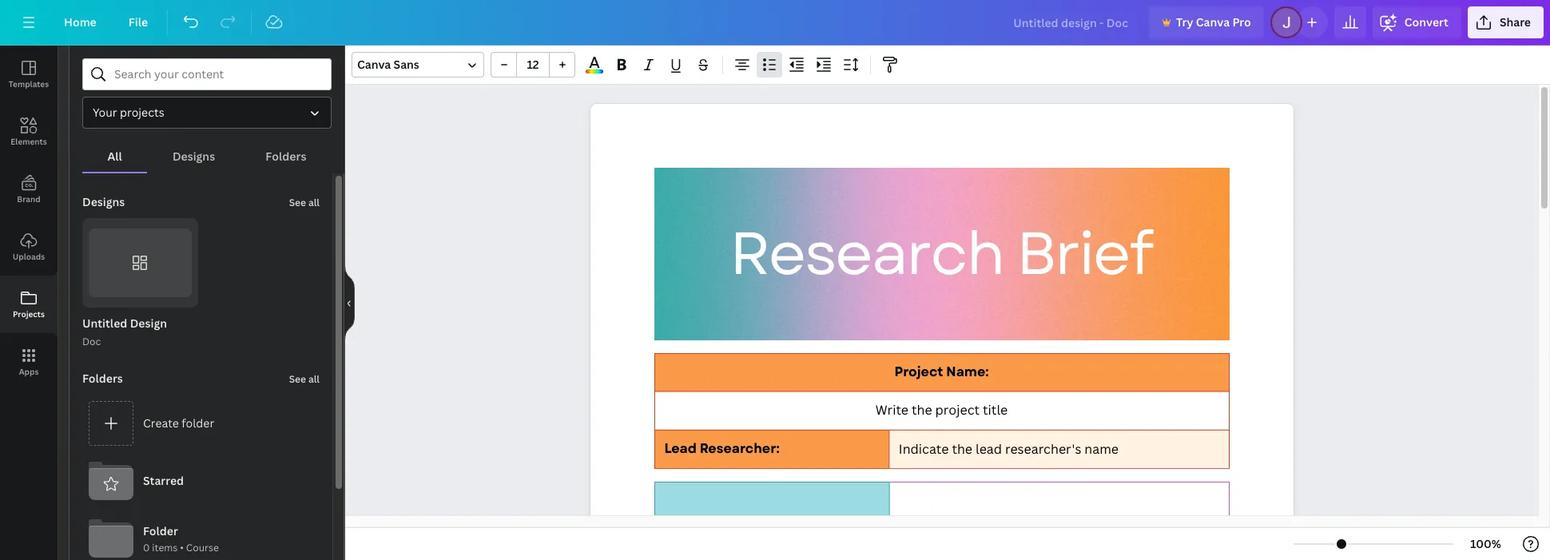 Task type: locate. For each thing, give the bounding box(es) containing it.
0 vertical spatial see
[[289, 196, 306, 209]]

create
[[143, 416, 179, 431]]

100%
[[1470, 536, 1501, 551]]

all
[[308, 196, 320, 209], [308, 373, 320, 386]]

1 vertical spatial group
[[82, 218, 198, 308]]

pro
[[1233, 14, 1251, 30]]

hide image
[[344, 265, 355, 341]]

canva sans button
[[352, 52, 484, 78]]

folders inside button
[[266, 149, 306, 164]]

1 see all from the top
[[289, 196, 320, 209]]

0 vertical spatial group
[[491, 52, 575, 78]]

create folder button
[[82, 395, 320, 453]]

1 horizontal spatial folders
[[266, 149, 306, 164]]

convert
[[1405, 14, 1449, 30]]

see all button
[[287, 186, 321, 218], [287, 363, 321, 395]]

designs down select ownership filter button
[[173, 149, 215, 164]]

1 vertical spatial see
[[289, 373, 306, 386]]

apps
[[19, 366, 39, 377]]

0 horizontal spatial folders
[[82, 371, 123, 386]]

elements button
[[0, 103, 58, 161]]

1 see from the top
[[289, 196, 306, 209]]

1 vertical spatial see all button
[[287, 363, 321, 395]]

1 vertical spatial see all
[[289, 373, 320, 386]]

0
[[143, 541, 150, 554]]

canva
[[1196, 14, 1230, 30], [357, 57, 391, 72]]

designs inside button
[[173, 149, 215, 164]]

•
[[180, 541, 184, 554]]

2 see all from the top
[[289, 373, 320, 386]]

see for folders
[[289, 373, 306, 386]]

0 horizontal spatial canva
[[357, 57, 391, 72]]

1 vertical spatial folders
[[82, 371, 123, 386]]

apps button
[[0, 333, 58, 391]]

1 horizontal spatial designs
[[173, 149, 215, 164]]

projects
[[13, 308, 45, 320]]

0 vertical spatial see all button
[[287, 186, 321, 218]]

all for folders
[[308, 373, 320, 386]]

designs button
[[147, 141, 240, 172]]

0 vertical spatial designs
[[173, 149, 215, 164]]

share
[[1500, 14, 1531, 30]]

2 see from the top
[[289, 373, 306, 386]]

items
[[152, 541, 178, 554]]

see all
[[289, 196, 320, 209], [289, 373, 320, 386]]

0 vertical spatial all
[[308, 196, 320, 209]]

course
[[186, 541, 219, 554]]

convert button
[[1373, 6, 1461, 38]]

designs
[[173, 149, 215, 164], [82, 194, 125, 209]]

folders
[[266, 149, 306, 164], [82, 371, 123, 386]]

1 see all button from the top
[[287, 186, 321, 218]]

1 vertical spatial all
[[308, 373, 320, 386]]

group left color range 'icon'
[[491, 52, 575, 78]]

your projects
[[93, 105, 164, 120]]

see for designs
[[289, 196, 306, 209]]

1 horizontal spatial group
[[491, 52, 575, 78]]

side panel tab list
[[0, 46, 58, 391]]

try canva pro button
[[1149, 6, 1264, 38]]

create folder
[[143, 416, 214, 431]]

2 see all button from the top
[[287, 363, 321, 395]]

1 vertical spatial canva
[[357, 57, 391, 72]]

designs down all button
[[82, 194, 125, 209]]

canva left sans
[[357, 57, 391, 72]]

see
[[289, 196, 306, 209], [289, 373, 306, 386]]

see all for designs
[[289, 196, 320, 209]]

Research Brief text field
[[590, 104, 1293, 560]]

group
[[491, 52, 575, 78], [82, 218, 198, 308]]

canva right the try
[[1196, 14, 1230, 30]]

untitled design group
[[82, 218, 198, 350]]

Select ownership filter button
[[82, 97, 332, 129]]

folder 0 items • course
[[143, 523, 219, 554]]

research brief
[[730, 211, 1152, 297]]

elements
[[11, 136, 47, 147]]

canva inside popup button
[[357, 57, 391, 72]]

share button
[[1468, 6, 1544, 38]]

0 horizontal spatial designs
[[82, 194, 125, 209]]

0 vertical spatial folders
[[266, 149, 306, 164]]

2 all from the top
[[308, 373, 320, 386]]

brand button
[[0, 161, 58, 218]]

group up design
[[82, 218, 198, 308]]

all for designs
[[308, 196, 320, 209]]

0 vertical spatial canva
[[1196, 14, 1230, 30]]

see all button for folders
[[287, 363, 321, 395]]

projects button
[[0, 276, 58, 333]]

1 all from the top
[[308, 196, 320, 209]]

your
[[93, 105, 117, 120]]

0 vertical spatial see all
[[289, 196, 320, 209]]

Search your content search field
[[114, 59, 321, 90]]

0 horizontal spatial group
[[82, 218, 198, 308]]

1 horizontal spatial canva
[[1196, 14, 1230, 30]]



Task type: vqa. For each thing, say whether or not it's contained in the screenshot.
Whiteboard Unlimited
no



Task type: describe. For each thing, give the bounding box(es) containing it.
research
[[730, 211, 1003, 297]]

canva inside button
[[1196, 14, 1230, 30]]

sans
[[394, 57, 419, 72]]

– – number field
[[522, 57, 544, 72]]

untitled
[[82, 316, 127, 331]]

design
[[130, 316, 167, 331]]

folders button
[[240, 141, 332, 172]]

all button
[[82, 141, 147, 172]]

file
[[128, 14, 148, 30]]

try canva pro
[[1176, 14, 1251, 30]]

starred button
[[82, 453, 320, 510]]

100% button
[[1460, 531, 1512, 557]]

all
[[108, 149, 122, 164]]

try
[[1176, 14, 1193, 30]]

folder
[[182, 416, 214, 431]]

main menu bar
[[0, 0, 1550, 46]]

uploads
[[13, 251, 45, 262]]

1 vertical spatial designs
[[82, 194, 125, 209]]

see all for folders
[[289, 373, 320, 386]]

see all button for designs
[[287, 186, 321, 218]]

brief
[[1016, 211, 1152, 297]]

untitled design doc
[[82, 316, 167, 349]]

templates
[[9, 78, 49, 90]]

doc
[[82, 335, 101, 349]]

canva sans
[[357, 57, 419, 72]]

starred
[[143, 473, 184, 489]]

home link
[[51, 6, 109, 38]]

templates button
[[0, 46, 58, 103]]

uploads button
[[0, 218, 58, 276]]

color range image
[[586, 70, 603, 74]]

file button
[[116, 6, 161, 38]]

projects
[[120, 105, 164, 120]]

folder
[[143, 523, 178, 538]]

home
[[64, 14, 97, 30]]

Design title text field
[[1001, 6, 1143, 38]]

brand
[[17, 193, 41, 205]]



